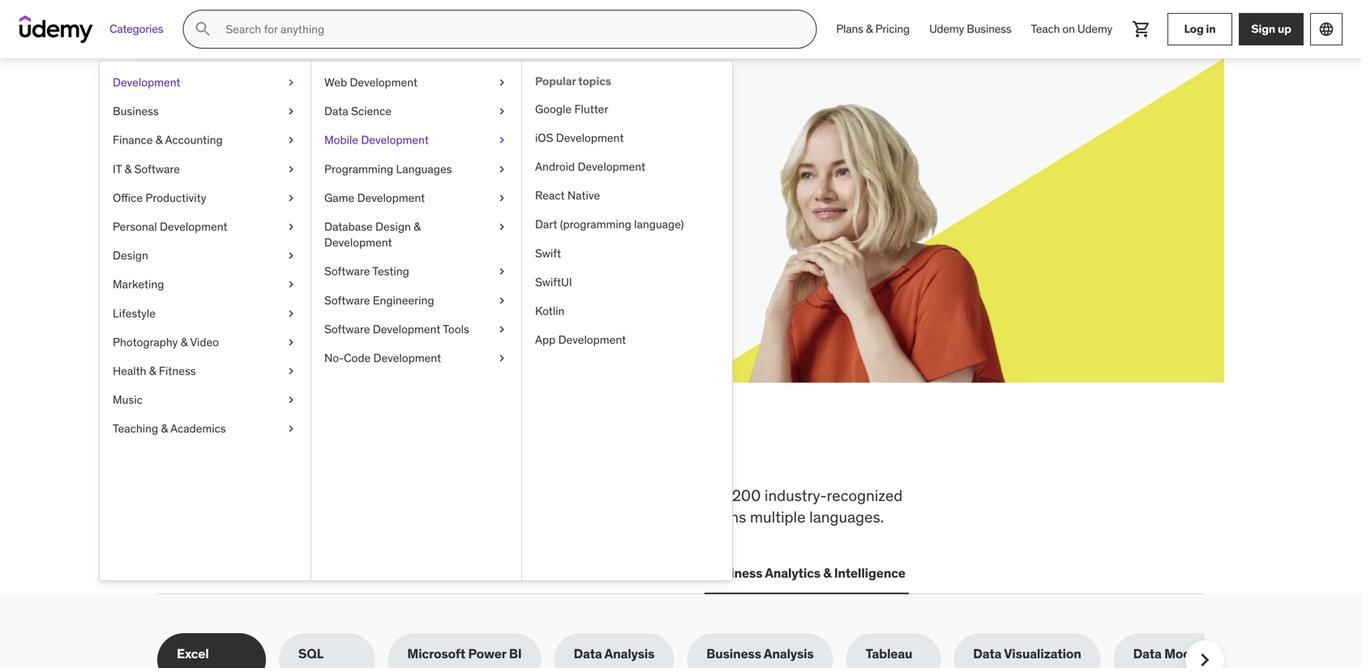Task type: locate. For each thing, give the bounding box(es) containing it.
0 horizontal spatial it
[[113, 162, 122, 176]]

0 horizontal spatial udemy
[[929, 22, 964, 36]]

& right finance
[[156, 133, 163, 147]]

certifications,
[[157, 507, 251, 527]]

web inside "link"
[[324, 75, 347, 90]]

design down personal
[[113, 248, 148, 263]]

business
[[967, 22, 1012, 36], [113, 104, 159, 118], [708, 565, 763, 581], [707, 646, 761, 662]]

xsmall image inside design link
[[285, 248, 298, 264]]

1 horizontal spatial for
[[676, 486, 695, 505]]

technical
[[402, 486, 465, 505]]

kotlin
[[535, 304, 565, 318]]

design
[[375, 219, 411, 234], [113, 248, 148, 263]]

dart
[[535, 217, 557, 232]]

office
[[113, 190, 143, 205]]

0 horizontal spatial web development
[[161, 565, 272, 581]]

flutter
[[575, 102, 608, 116]]

0 horizontal spatial web
[[161, 565, 188, 581]]

0 vertical spatial web
[[324, 75, 347, 90]]

communication
[[592, 565, 688, 581]]

teach
[[1031, 22, 1060, 36]]

music
[[113, 393, 143, 407]]

plans
[[836, 22, 863, 36]]

1 vertical spatial web
[[161, 565, 188, 581]]

mobile
[[324, 133, 358, 147]]

xsmall image for database design & development
[[495, 219, 508, 235]]

& right health
[[149, 364, 156, 378]]

web development button
[[157, 554, 275, 593]]

skills
[[269, 432, 356, 474], [347, 486, 381, 505]]

languages.
[[809, 507, 884, 527]]

xsmall image for office productivity
[[285, 190, 298, 206]]

android development link
[[522, 152, 732, 181]]

& for accounting
[[156, 133, 163, 147]]

xsmall image inside database design & development link
[[495, 219, 508, 235]]

submit search image
[[193, 19, 213, 39]]

xsmall image for health & fitness
[[285, 363, 298, 379]]

for
[[293, 129, 331, 163], [676, 486, 695, 505]]

xsmall image inside no-code development link
[[495, 350, 508, 366]]

web development
[[324, 75, 418, 90], [161, 565, 272, 581]]

development down database
[[324, 235, 392, 250]]

1 udemy from the left
[[929, 22, 964, 36]]

xsmall image inside business link
[[285, 103, 298, 119]]

business inside 'button'
[[708, 565, 763, 581]]

data science
[[324, 104, 392, 118], [493, 565, 573, 581]]

programming languages
[[324, 162, 452, 176]]

0 vertical spatial your
[[336, 129, 395, 163]]

xsmall image for it & software
[[285, 161, 298, 177]]

it for it & software
[[113, 162, 122, 176]]

engineering
[[373, 293, 434, 308]]

dart (programming language) link
[[522, 210, 732, 239]]

1 vertical spatial for
[[676, 486, 695, 505]]

xsmall image inside lifestyle link
[[285, 306, 298, 321]]

0 horizontal spatial design
[[113, 248, 148, 263]]

1 horizontal spatial science
[[524, 565, 573, 581]]

development down office productivity link
[[160, 219, 227, 234]]

& inside it & software link
[[125, 162, 132, 176]]

development up programming languages
[[361, 133, 429, 147]]

web development up data science link
[[324, 75, 418, 90]]

1 horizontal spatial data science
[[493, 565, 573, 581]]

udemy
[[929, 22, 964, 36], [1078, 22, 1113, 36]]

xsmall image inside web development "link"
[[495, 75, 508, 90]]

xsmall image for mobile development
[[495, 132, 508, 148]]

udemy right 'on'
[[1078, 22, 1113, 36]]

0 vertical spatial in
[[1206, 22, 1216, 36]]

xsmall image for software testing
[[495, 264, 508, 280]]

1 horizontal spatial in
[[1206, 22, 1216, 36]]

& right teaching
[[161, 421, 168, 436]]

& inside the photography & video link
[[181, 335, 188, 349]]

science up mobile development
[[351, 104, 392, 118]]

xsmall image inside game development link
[[495, 190, 508, 206]]

0 vertical spatial science
[[351, 104, 392, 118]]

up
[[1278, 22, 1292, 36]]

web development inside button
[[161, 565, 272, 581]]

& inside 'finance & accounting' link
[[156, 133, 163, 147]]

design down the game development
[[375, 219, 411, 234]]

development for game development link
[[357, 190, 425, 205]]

xsmall image inside teaching & academics link
[[285, 421, 298, 437]]

development inside button
[[191, 565, 272, 581]]

1 vertical spatial web development
[[161, 565, 272, 581]]

design link
[[100, 241, 311, 270]]

development inside "link"
[[350, 75, 418, 90]]

on
[[1063, 22, 1075, 36]]

200
[[732, 486, 761, 505]]

xsmall image inside 'finance & accounting' link
[[285, 132, 298, 148]]

xsmall image inside marketing link
[[285, 277, 298, 293]]

& for software
[[125, 162, 132, 176]]

android development
[[535, 159, 646, 174]]

development
[[113, 75, 180, 90], [350, 75, 418, 90], [556, 130, 624, 145], [361, 133, 429, 147], [578, 159, 646, 174], [357, 190, 425, 205], [160, 219, 227, 234], [324, 235, 392, 250], [373, 322, 441, 336], [558, 333, 626, 347], [373, 351, 441, 365], [191, 565, 272, 581]]

1 vertical spatial in
[[511, 432, 542, 474]]

xsmall image inside it & software link
[[285, 161, 298, 177]]

it inside button
[[291, 565, 302, 581]]

data
[[324, 104, 348, 118], [493, 565, 522, 581], [574, 646, 602, 662], [973, 646, 1002, 662], [1133, 646, 1162, 662]]

2 udemy from the left
[[1078, 22, 1113, 36]]

choose a language image
[[1319, 21, 1335, 37]]

for up and
[[676, 486, 695, 505]]

and
[[676, 507, 702, 527]]

& right analytics
[[823, 565, 832, 581]]

web down 'certifications,'
[[161, 565, 188, 581]]

development down ios development link
[[578, 159, 646, 174]]

sign up
[[1251, 22, 1292, 36]]

business analytics & intelligence button
[[704, 554, 909, 593]]

teaching & academics link
[[100, 414, 311, 443]]

& inside teaching & academics link
[[161, 421, 168, 436]]

a
[[373, 169, 379, 186]]

data science down professional
[[493, 565, 573, 581]]

it
[[113, 162, 122, 176], [291, 565, 302, 581]]

log in
[[1184, 22, 1216, 36]]

in up including
[[511, 432, 542, 474]]

xsmall image inside software development tools link
[[495, 321, 508, 337]]

science for data science button
[[524, 565, 573, 581]]

software testing
[[324, 264, 409, 279]]

xsmall image inside the photography & video link
[[285, 334, 298, 350]]

software up code
[[324, 322, 370, 336]]

development down software development tools link
[[373, 351, 441, 365]]

software engineering link
[[311, 286, 521, 315]]

xsmall image for photography & video
[[285, 334, 298, 350]]

development up android development
[[556, 130, 624, 145]]

software for software engineering
[[324, 293, 370, 308]]

development for web development "link" in the left top of the page
[[350, 75, 418, 90]]

web development down 'certifications,'
[[161, 565, 272, 581]]

1 horizontal spatial web
[[324, 75, 347, 90]]

software engineering
[[324, 293, 434, 308]]

& for academics
[[161, 421, 168, 436]]

xsmall image
[[495, 103, 508, 119], [285, 132, 298, 148], [495, 161, 508, 177], [285, 190, 298, 206], [495, 190, 508, 206], [285, 219, 298, 235], [285, 248, 298, 264], [495, 264, 508, 280], [285, 306, 298, 321], [495, 321, 508, 337], [285, 334, 298, 350], [285, 363, 298, 379]]

(programming
[[560, 217, 632, 232]]

1 horizontal spatial design
[[375, 219, 411, 234]]

xsmall image for lifestyle
[[285, 306, 298, 321]]

& inside health & fitness link
[[149, 364, 156, 378]]

xsmall image inside data science link
[[495, 103, 508, 119]]

development down engineering
[[373, 322, 441, 336]]

web development inside "link"
[[324, 75, 418, 90]]

xsmall image inside programming languages link
[[495, 161, 508, 177]]

0 vertical spatial data science
[[324, 104, 392, 118]]

app
[[535, 333, 556, 347]]

bi
[[509, 646, 522, 662]]

udemy right 'pricing'
[[929, 22, 964, 36]]

0 horizontal spatial data science
[[324, 104, 392, 118]]

it up office
[[113, 162, 122, 176]]

1 horizontal spatial analysis
[[764, 646, 814, 662]]

data science inside button
[[493, 565, 573, 581]]

1 vertical spatial skills
[[347, 486, 381, 505]]

0 horizontal spatial for
[[293, 129, 331, 163]]

& up office
[[125, 162, 132, 176]]

mobile development
[[324, 133, 429, 147]]

marketing link
[[100, 270, 311, 299]]

power
[[468, 646, 506, 662]]

software down software testing
[[324, 293, 370, 308]]

ios development link
[[522, 124, 732, 152]]

development down categories dropdown button
[[113, 75, 180, 90]]

science down professional
[[524, 565, 573, 581]]

web for web development "link" in the left top of the page
[[324, 75, 347, 90]]

data inside button
[[493, 565, 522, 581]]

xsmall image
[[285, 75, 298, 90], [495, 75, 508, 90], [285, 103, 298, 119], [495, 132, 508, 148], [285, 161, 298, 177], [495, 219, 508, 235], [285, 277, 298, 293], [495, 293, 508, 308], [495, 350, 508, 366], [285, 392, 298, 408], [285, 421, 298, 437]]

1 vertical spatial data science
[[493, 565, 573, 581]]

data science button
[[490, 554, 576, 593]]

potential
[[290, 169, 342, 186]]

swiftui link
[[522, 268, 732, 297]]

photography
[[113, 335, 178, 349]]

udemy business
[[929, 22, 1012, 36]]

database design & development link
[[311, 212, 521, 257]]

& inside plans & pricing link
[[866, 22, 873, 36]]

& down game development link
[[414, 219, 421, 234]]

professional
[[495, 507, 579, 527]]

0 vertical spatial web development
[[324, 75, 418, 90]]

xsmall image inside mobile development link
[[495, 132, 508, 148]]

game
[[324, 190, 355, 205]]

1 horizontal spatial udemy
[[1078, 22, 1113, 36]]

prep
[[584, 486, 616, 505]]

1 horizontal spatial it
[[291, 565, 302, 581]]

2 analysis from the left
[[764, 646, 814, 662]]

& inside business analytics & intelligence 'button'
[[823, 565, 832, 581]]

in right log
[[1206, 22, 1216, 36]]

dec
[[307, 187, 330, 204]]

finance
[[113, 133, 153, 147]]

0 vertical spatial it
[[113, 162, 122, 176]]

& right plans
[[866, 22, 873, 36]]

it & software link
[[100, 155, 311, 184]]

development down kotlin link
[[558, 333, 626, 347]]

development down 'certifications,'
[[191, 565, 272, 581]]

topics
[[578, 74, 611, 88]]

xsmall image inside software testing link
[[495, 264, 508, 280]]

software up software engineering
[[324, 264, 370, 279]]

testing
[[372, 264, 409, 279]]

xsmall image inside music link
[[285, 392, 298, 408]]

0 vertical spatial design
[[375, 219, 411, 234]]

fitness
[[159, 364, 196, 378]]

marketing
[[113, 277, 164, 292]]

skills up supports
[[347, 486, 381, 505]]

for up potential
[[293, 129, 331, 163]]

software
[[134, 162, 180, 176], [324, 264, 370, 279], [324, 293, 370, 308], [324, 322, 370, 336]]

teaching
[[113, 421, 158, 436]]

1 horizontal spatial web development
[[324, 75, 418, 90]]

development down course.
[[357, 190, 425, 205]]

multiple
[[750, 507, 806, 527]]

video
[[190, 335, 219, 349]]

xsmall image inside software engineering link
[[495, 293, 508, 308]]

& left video
[[181, 335, 188, 349]]

xsmall image inside health & fitness link
[[285, 363, 298, 379]]

accounting
[[165, 133, 223, 147]]

data down professional
[[493, 565, 522, 581]]

0 vertical spatial for
[[293, 129, 331, 163]]

data analysis
[[574, 646, 655, 662]]

web up mobile
[[324, 75, 347, 90]]

development up data science link
[[350, 75, 418, 90]]

topic filters element
[[157, 633, 1241, 668]]

plans & pricing
[[836, 22, 910, 36]]

business inside 'topic filters' element
[[707, 646, 761, 662]]

xsmall image for web development
[[495, 75, 508, 90]]

0 horizontal spatial science
[[351, 104, 392, 118]]

0 horizontal spatial analysis
[[605, 646, 655, 662]]

1 vertical spatial it
[[291, 565, 302, 581]]

xsmall image inside development link
[[285, 75, 298, 90]]

data science up mobile
[[324, 104, 392, 118]]

data left modeling
[[1133, 646, 1162, 662]]

xsmall image for no-code development
[[495, 350, 508, 366]]

analysis for data analysis
[[605, 646, 655, 662]]

development for android development link
[[578, 159, 646, 174]]

photography & video
[[113, 335, 219, 349]]

1 analysis from the left
[[605, 646, 655, 662]]

it left the certifications
[[291, 565, 302, 581]]

it & software
[[113, 162, 180, 176]]

development for ios development link
[[556, 130, 624, 145]]

skills up "workplace"
[[269, 432, 356, 474]]

industry-
[[765, 486, 827, 505]]

business link
[[100, 97, 311, 126]]

xsmall image inside "personal development" link
[[285, 219, 298, 235]]

1 vertical spatial science
[[524, 565, 573, 581]]

web inside button
[[161, 565, 188, 581]]

science inside button
[[524, 565, 573, 581]]

science
[[351, 104, 392, 118], [524, 565, 573, 581]]

business for business analysis
[[707, 646, 761, 662]]

Search for anything text field
[[222, 15, 797, 43]]

xsmall image inside office productivity link
[[285, 190, 298, 206]]

0 horizontal spatial your
[[262, 169, 287, 186]]



Task type: vqa. For each thing, say whether or not it's contained in the screenshot.
the top $11.99
no



Task type: describe. For each thing, give the bounding box(es) containing it.
personal
[[113, 219, 157, 234]]

data left the visualization
[[973, 646, 1002, 662]]

& for video
[[181, 335, 188, 349]]

one
[[548, 432, 606, 474]]

leadership
[[407, 565, 474, 581]]

web development for web development "link" in the left top of the page
[[324, 75, 418, 90]]

udemy inside udemy business link
[[929, 22, 964, 36]]

tableau
[[866, 646, 913, 662]]

workplace
[[273, 486, 343, 505]]

web for web development button at bottom
[[161, 565, 188, 581]]

our
[[255, 507, 277, 527]]

pricing
[[875, 22, 910, 36]]

1 vertical spatial your
[[262, 169, 287, 186]]

it for it certifications
[[291, 565, 302, 581]]

business analysis
[[707, 646, 814, 662]]

& inside database design & development
[[414, 219, 421, 234]]

you
[[362, 432, 420, 474]]

no-code development
[[324, 351, 441, 365]]

covering
[[157, 486, 219, 505]]

photography & video link
[[100, 328, 311, 357]]

health & fitness
[[113, 364, 196, 378]]

xsmall image for development
[[285, 75, 298, 90]]

& for fitness
[[149, 364, 156, 378]]

rounded
[[434, 507, 491, 527]]

data up mobile
[[324, 104, 348, 118]]

1 vertical spatial design
[[113, 248, 148, 263]]

software development tools
[[324, 322, 469, 336]]

web development for web development button at bottom
[[161, 565, 272, 581]]

for inside covering critical workplace skills to technical topics, including prep content for over 200 industry-recognized certifications, our catalog supports well-rounded professional development and spans multiple languages.
[[676, 486, 695, 505]]

0 horizontal spatial in
[[511, 432, 542, 474]]

development for app development link
[[558, 333, 626, 347]]

content
[[620, 486, 673, 505]]

& for pricing
[[866, 22, 873, 36]]

ios development
[[535, 130, 624, 145]]

swiftui
[[535, 275, 572, 289]]

development for "personal development" link
[[160, 219, 227, 234]]

development inside database design & development
[[324, 235, 392, 250]]

modeling
[[1165, 646, 1221, 662]]

business analytics & intelligence
[[708, 565, 906, 581]]

data science link
[[311, 97, 521, 126]]

udemy business link
[[920, 10, 1021, 49]]

personal development link
[[100, 212, 311, 241]]

at
[[478, 169, 489, 186]]

software for software development tools
[[324, 322, 370, 336]]

science for data science link
[[351, 104, 392, 118]]

log in link
[[1168, 13, 1233, 45]]

software for software testing
[[324, 264, 370, 279]]

software testing link
[[311, 257, 521, 286]]

xsmall image for finance & accounting
[[285, 132, 298, 148]]

analytics
[[765, 565, 821, 581]]

database design & development
[[324, 219, 421, 250]]

personal development
[[113, 219, 227, 234]]

excel
[[177, 646, 209, 662]]

in inside log in link
[[1206, 22, 1216, 36]]

xsmall image for business
[[285, 103, 298, 119]]

game development link
[[311, 184, 521, 212]]

google flutter
[[535, 102, 608, 116]]

finance & accounting link
[[100, 126, 311, 155]]

no-code development link
[[311, 344, 521, 373]]

development
[[583, 507, 673, 527]]

1 horizontal spatial your
[[336, 129, 395, 163]]

including
[[518, 486, 581, 505]]

business for business
[[113, 104, 159, 118]]

covering critical workplace skills to technical topics, including prep content for over 200 industry-recognized certifications, our catalog supports well-rounded professional development and spans multiple languages.
[[157, 486, 903, 527]]

mobile development element
[[521, 62, 732, 581]]

over
[[699, 486, 728, 505]]

react native
[[535, 188, 600, 203]]

teach on udemy link
[[1021, 10, 1122, 49]]

data right bi
[[574, 646, 602, 662]]

business for business analytics & intelligence
[[708, 565, 763, 581]]

software up office productivity
[[134, 162, 180, 176]]

analysis for business analysis
[[764, 646, 814, 662]]

office productivity
[[113, 190, 206, 205]]

office productivity link
[[100, 184, 311, 212]]

shopping cart with 0 items image
[[1132, 19, 1151, 39]]

software development tools link
[[311, 315, 521, 344]]

language)
[[634, 217, 684, 232]]

skills inside covering critical workplace skills to technical topics, including prep content for over 200 industry-recognized certifications, our catalog supports well-rounded professional development and spans multiple languages.
[[347, 486, 381, 505]]

teaching & academics
[[113, 421, 226, 436]]

development for web development button at bottom
[[191, 565, 272, 581]]

development for mobile development link
[[361, 133, 429, 147]]

xsmall image for game development
[[495, 190, 508, 206]]

xsmall image for music
[[285, 392, 298, 408]]

design inside database design & development
[[375, 219, 411, 234]]

xsmall image for programming languages
[[495, 161, 508, 177]]

xsmall image for software development tools
[[495, 321, 508, 337]]

finance & accounting
[[113, 133, 223, 147]]

data science for data science link
[[324, 104, 392, 118]]

communication button
[[589, 554, 692, 593]]

xsmall image for design
[[285, 248, 298, 264]]

app development
[[535, 333, 626, 347]]

xsmall image for data science
[[495, 103, 508, 119]]

next image
[[1192, 647, 1218, 668]]

xsmall image for software engineering
[[495, 293, 508, 308]]

popular
[[535, 74, 576, 88]]

web development link
[[311, 68, 521, 97]]

just
[[492, 169, 514, 186]]

native
[[568, 188, 600, 203]]

skills for your future expand your potential with a course. starting at just $12.99 through dec 15.
[[216, 129, 514, 204]]

skills
[[216, 129, 288, 163]]

15.
[[333, 187, 349, 204]]

lifestyle link
[[100, 299, 311, 328]]

it certifications
[[291, 565, 387, 581]]

starting
[[428, 169, 475, 186]]

xsmall image for personal development
[[285, 219, 298, 235]]

0 vertical spatial skills
[[269, 432, 356, 474]]

udemy inside teach on udemy link
[[1078, 22, 1113, 36]]

development link
[[100, 68, 311, 97]]

programming languages link
[[311, 155, 521, 184]]

for inside skills for your future expand your potential with a course. starting at just $12.99 through dec 15.
[[293, 129, 331, 163]]

microsoft power bi
[[407, 646, 522, 662]]

programming
[[324, 162, 393, 176]]

data visualization
[[973, 646, 1081, 662]]

microsoft
[[407, 646, 465, 662]]

data science for data science button
[[493, 565, 573, 581]]

languages
[[396, 162, 452, 176]]

through
[[258, 187, 304, 204]]

game development
[[324, 190, 425, 205]]

teach on udemy
[[1031, 22, 1113, 36]]

udemy image
[[19, 15, 93, 43]]

app development link
[[522, 326, 732, 354]]

kotlin link
[[522, 297, 732, 326]]

log
[[1184, 22, 1204, 36]]

development for software development tools link
[[373, 322, 441, 336]]

xsmall image for teaching & academics
[[285, 421, 298, 437]]

intelligence
[[834, 565, 906, 581]]

health
[[113, 364, 146, 378]]

xsmall image for marketing
[[285, 277, 298, 293]]



